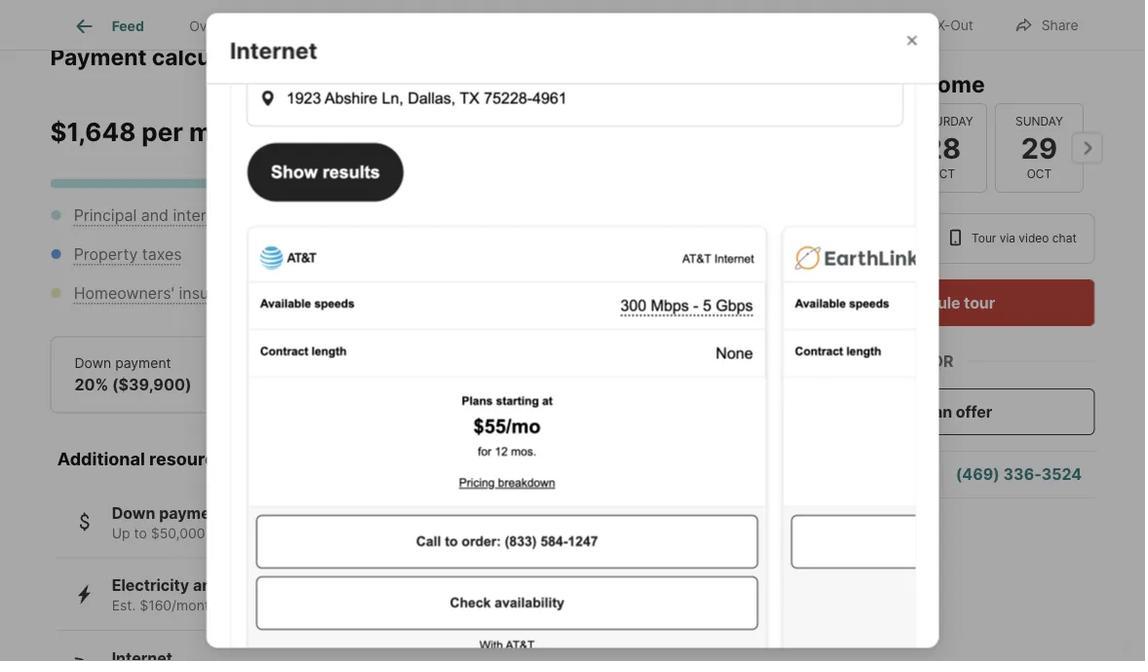 Task type: vqa. For each thing, say whether or not it's contained in the screenshot.
336-
yes



Task type: locate. For each thing, give the bounding box(es) containing it.
go tour this home
[[790, 70, 985, 97]]

overview tab
[[167, 3, 273, 50]]

chat
[[1052, 231, 1077, 246]]

home
[[269, 355, 307, 372]]

reset
[[309, 124, 352, 143]]

and inside electricity and solar est. $160/month, save                  $160 with rooftop solar
[[193, 577, 222, 596]]

($39,900)
[[112, 376, 191, 395]]

and up $160/month,
[[193, 577, 222, 596]]

additional resources
[[57, 449, 235, 470]]

$307
[[722, 245, 760, 264]]

tour via video chat option
[[932, 213, 1095, 264]]

1 horizontal spatial tour
[[964, 293, 995, 312]]

1 horizontal spatial tour
[[972, 231, 996, 246]]

2 oct from the left
[[1026, 167, 1051, 181]]

month
[[189, 117, 269, 147]]

solar right rooftop
[[377, 598, 409, 615]]

in
[[859, 231, 870, 246]]

and for principal
[[141, 206, 169, 225]]

1 vertical spatial and
[[193, 577, 222, 596]]

x-
[[936, 17, 950, 34]]

save
[[225, 598, 255, 615]]

1 tab from the left
[[273, 3, 420, 50]]

payment inside down payment 20% ($39,900)
[[115, 355, 171, 372]]

3 tab from the left
[[577, 3, 674, 50]]

with
[[295, 598, 322, 615]]

1 vertical spatial solar
[[377, 598, 409, 615]]

336-
[[1003, 465, 1041, 484]]

schedule tour
[[890, 293, 995, 312]]

payment inside down payment assistance up to $50,000 available from
[[159, 504, 226, 523]]

start
[[893, 402, 930, 421]]

taxes
[[142, 245, 182, 264]]

tour inside option
[[972, 231, 996, 246]]

payment calculator
[[50, 43, 262, 71]]

offer
[[956, 402, 992, 421]]

1 vertical spatial tour
[[964, 293, 995, 312]]

via
[[1000, 231, 1015, 246]]

principal and interest
[[74, 206, 229, 225]]

list box
[[790, 213, 1095, 264]]

oct for 29
[[1026, 167, 1051, 181]]

payment up $50,000
[[159, 504, 226, 523]]

tour
[[826, 70, 871, 97], [964, 293, 995, 312]]

additional
[[57, 449, 145, 470]]

tour left the via on the top right of page
[[972, 231, 996, 246]]

tour inside "button"
[[964, 293, 995, 312]]

down inside down payment assistance up to $50,000 available from
[[112, 504, 155, 523]]

payment for assistance
[[159, 504, 226, 523]]

0 horizontal spatial oct
[[930, 167, 955, 181]]

(469) 336-3524 link
[[956, 465, 1082, 484]]

get pre-approved button
[[557, 109, 760, 156]]

down payment assistance up to $50,000 available from
[[112, 504, 312, 542]]

available
[[209, 525, 265, 542]]

oct for 28
[[930, 167, 955, 181]]

down up 20%
[[75, 355, 111, 372]]

tour inside option
[[831, 231, 857, 246]]

Friday button
[[802, 102, 890, 194]]

1 vertical spatial payment
[[159, 504, 226, 523]]

30-yr fixed, 8.21%
[[437, 376, 576, 395]]

oct down the 29 on the top right
[[1026, 167, 1051, 181]]

1 oct from the left
[[930, 167, 955, 181]]

tour up friday
[[826, 70, 871, 97]]

tour right the schedule at the top of the page
[[964, 293, 995, 312]]

tour in person
[[831, 231, 913, 246]]

tour left in
[[831, 231, 857, 246]]

down
[[75, 355, 111, 372], [112, 504, 155, 523]]

property taxes link
[[74, 245, 182, 264]]

0 horizontal spatial and
[[141, 206, 169, 225]]

28
[[924, 131, 961, 165]]

tab list
[[50, 0, 689, 50]]

payment for 20%
[[115, 355, 171, 372]]

internet element
[[230, 13, 340, 65]]

and up taxes
[[141, 206, 169, 225]]

0 horizontal spatial tour
[[831, 231, 857, 246]]

schedule tour button
[[790, 280, 1095, 326]]

down up 'to'
[[112, 504, 155, 523]]

to
[[134, 525, 147, 542]]

0 horizontal spatial tour
[[826, 70, 871, 97]]

0 vertical spatial solar
[[225, 577, 263, 596]]

property
[[74, 245, 138, 264]]

approved
[[654, 122, 726, 141]]

sunday
[[1015, 114, 1063, 128]]

$1,648
[[50, 117, 136, 147]]

1 vertical spatial down
[[112, 504, 155, 523]]

homeowners' insurance link
[[74, 284, 250, 303]]

pre-
[[622, 122, 654, 141]]

tour via video chat
[[972, 231, 1077, 246]]

0 vertical spatial down
[[75, 355, 111, 372]]

share
[[1042, 17, 1078, 34]]

down for up
[[112, 504, 155, 523]]

schedule
[[890, 293, 960, 312]]

0 vertical spatial and
[[141, 206, 169, 225]]

and for electricity
[[193, 577, 222, 596]]

1 horizontal spatial oct
[[1026, 167, 1051, 181]]

est.
[[112, 598, 136, 615]]

$50,000
[[151, 525, 205, 542]]

1 horizontal spatial and
[[193, 577, 222, 596]]

None button
[[898, 103, 987, 193], [995, 103, 1083, 193], [898, 103, 987, 193], [995, 103, 1083, 193]]

electricity
[[112, 577, 189, 596]]

$146
[[723, 284, 760, 303]]

payment
[[115, 355, 171, 372], [159, 504, 226, 523]]

(469)
[[956, 465, 1000, 484]]

oct down 28
[[930, 167, 955, 181]]

down inside down payment 20% ($39,900)
[[75, 355, 111, 372]]

oct inside sunday 29 oct
[[1026, 167, 1051, 181]]

and
[[141, 206, 169, 225], [193, 577, 222, 596]]

down for ($39,900)
[[75, 355, 111, 372]]

0 vertical spatial payment
[[115, 355, 171, 372]]

0 vertical spatial tour
[[826, 70, 871, 97]]

oct inside 'saturday 28 oct'
[[930, 167, 955, 181]]

payment up ($39,900)
[[115, 355, 171, 372]]

video
[[1019, 231, 1049, 246]]

tour
[[831, 231, 857, 246], [972, 231, 996, 246]]

tab
[[273, 3, 420, 50], [420, 3, 577, 50], [577, 3, 674, 50]]

1 horizontal spatial solar
[[377, 598, 409, 615]]

sunday 29 oct
[[1015, 114, 1063, 181]]

tour in person option
[[790, 213, 932, 264]]

solar up save
[[225, 577, 263, 596]]

3524
[[1041, 465, 1082, 484]]

per
[[142, 117, 183, 147]]

$1,648 per month
[[50, 117, 269, 147]]

8.21%
[[530, 376, 576, 395]]

1 tour from the left
[[831, 231, 857, 246]]

oct
[[930, 167, 955, 181], [1026, 167, 1051, 181]]

2 tour from the left
[[972, 231, 996, 246]]



Task type: describe. For each thing, give the bounding box(es) containing it.
0 horizontal spatial solar
[[225, 577, 263, 596]]

list box containing tour in person
[[790, 213, 1095, 264]]

ask a question
[[810, 465, 922, 484]]

electricity and solar est. $160/month, save                  $160 with rooftop solar
[[112, 577, 409, 615]]

tour for schedule
[[964, 293, 995, 312]]

question
[[855, 465, 922, 484]]

ask
[[810, 465, 839, 484]]

assistance
[[230, 504, 312, 523]]

overview
[[189, 18, 250, 34]]

go
[[790, 70, 821, 97]]

$199,500
[[269, 376, 343, 395]]

homeowners' insurance
[[74, 284, 250, 303]]

internet
[[230, 37, 317, 64]]

reset button
[[308, 116, 353, 151]]

start an offer button
[[790, 389, 1095, 436]]

a
[[842, 465, 851, 484]]

start an offer
[[893, 402, 992, 421]]

principal and interest link
[[74, 206, 229, 225]]

ask a question link
[[810, 465, 922, 484]]

30-
[[437, 376, 465, 395]]

friday
[[826, 114, 866, 128]]

saturday
[[912, 114, 973, 128]]

up
[[112, 525, 130, 542]]

calculator
[[152, 43, 262, 71]]

home
[[923, 70, 985, 97]]

x-out button
[[893, 4, 990, 44]]

interest
[[173, 206, 229, 225]]

feed
[[112, 18, 144, 34]]

down payment 20% ($39,900)
[[75, 355, 191, 395]]

tour for tour in person
[[831, 231, 857, 246]]

or
[[931, 352, 954, 371]]

20%
[[75, 376, 109, 395]]

$160
[[259, 598, 291, 615]]

out
[[950, 17, 973, 34]]

$160/month,
[[140, 598, 221, 615]]

rooftop
[[326, 598, 374, 615]]

yr
[[465, 376, 481, 395]]

price
[[311, 355, 343, 372]]

from
[[269, 525, 299, 542]]

fixed,
[[484, 376, 527, 395]]

x-out
[[936, 17, 973, 34]]

principal
[[74, 206, 137, 225]]

share button
[[998, 4, 1095, 44]]

feed link
[[73, 15, 144, 38]]

insurance
[[179, 284, 250, 303]]

tour for tour via video chat
[[972, 231, 996, 246]]

2 tab from the left
[[420, 3, 577, 50]]

tour for go
[[826, 70, 871, 97]]

next image
[[1072, 132, 1103, 164]]

tab list containing feed
[[50, 0, 689, 50]]

resources
[[149, 449, 235, 470]]

an
[[934, 402, 952, 421]]

property taxes
[[74, 245, 182, 264]]

person
[[873, 231, 913, 246]]

(469) 336-3524
[[956, 465, 1082, 484]]

$1,194
[[713, 206, 760, 225]]

get
[[592, 122, 619, 141]]

home price $199,500
[[269, 355, 343, 395]]

saturday 28 oct
[[912, 114, 973, 181]]

homeowners'
[[74, 284, 174, 303]]

29
[[1021, 131, 1057, 165]]

payment
[[50, 43, 147, 71]]



